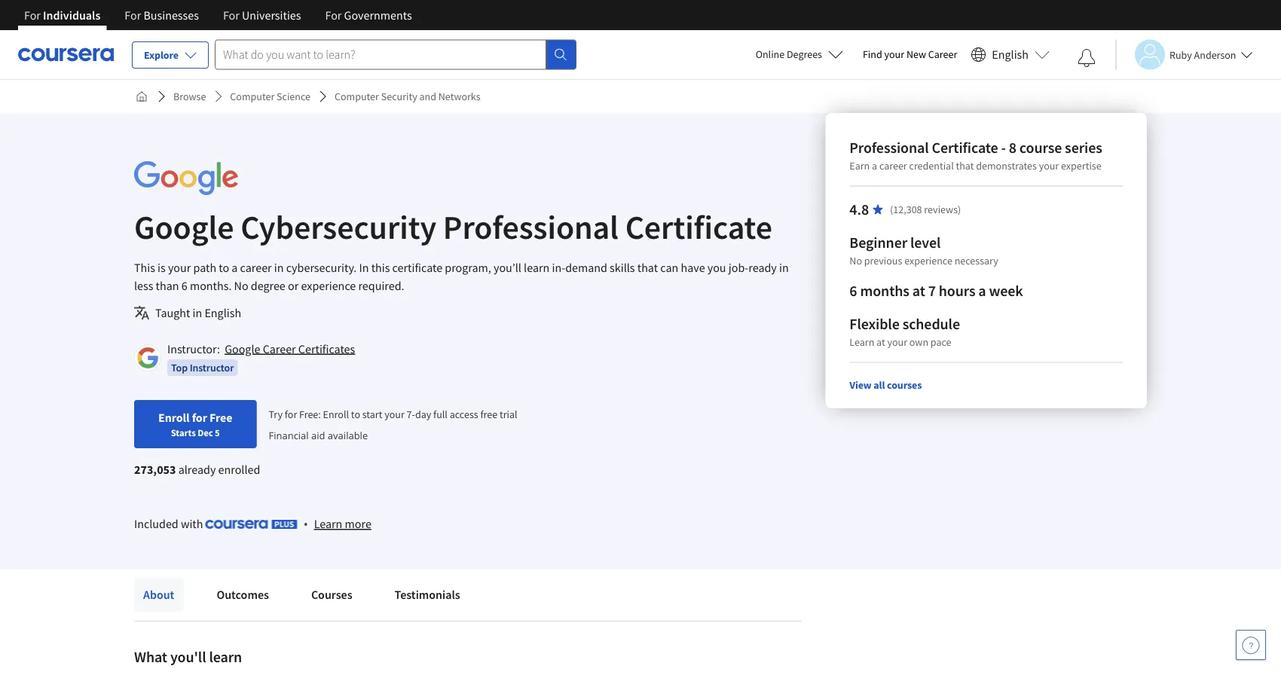 Task type: vqa. For each thing, say whether or not it's contained in the screenshot.
FOR GOVERNMENTS
yes



Task type: describe. For each thing, give the bounding box(es) containing it.
1 vertical spatial learn
[[209, 648, 242, 667]]

you'll
[[494, 260, 522, 275]]

own
[[910, 336, 929, 349]]

google career certificates image
[[136, 347, 159, 369]]

beginner level no previous experience necessary
[[850, 233, 999, 268]]

financial
[[269, 428, 309, 442]]

what
[[134, 648, 167, 667]]

available
[[328, 428, 368, 442]]

security
[[381, 90, 418, 103]]

this
[[134, 260, 155, 275]]

free:
[[299, 408, 321, 421]]

to for path
[[219, 260, 229, 275]]

learn more link
[[314, 515, 372, 533]]

expertise
[[1062, 159, 1102, 173]]

about link
[[134, 579, 184, 612]]

taught in english
[[155, 305, 241, 320]]

path
[[193, 260, 216, 275]]

a for 6 months at 7 hours a week
[[979, 282, 987, 300]]

enroll inside try for free: enroll to start your 7-day full access free trial financial aid available
[[323, 408, 349, 421]]

computer for computer security and networks
[[335, 90, 379, 103]]

find your new career
[[863, 48, 958, 61]]

professional certificate - 8 course series earn a career credential that demonstrates your expertise
[[850, 138, 1103, 173]]

hours
[[939, 282, 976, 300]]

online degrees
[[756, 48, 823, 61]]

ruby anderson
[[1170, 48, 1237, 61]]

• learn more
[[304, 516, 372, 532]]

reviews)
[[925, 203, 962, 216]]

free
[[481, 408, 498, 421]]

try
[[269, 408, 283, 421]]

certificates
[[298, 342, 355, 357]]

have
[[681, 260, 705, 275]]

enroll for free starts dec 5
[[158, 410, 233, 439]]

individuals
[[43, 8, 101, 23]]

learn inside flexible schedule learn at your own pace
[[850, 336, 875, 349]]

your inside try for free: enroll to start your 7-day full access free trial financial aid available
[[385, 408, 405, 421]]

(12,308
[[891, 203, 923, 216]]

no inside beginner level no previous experience necessary
[[850, 254, 863, 268]]

with
[[181, 517, 203, 532]]

(12,308 reviews)
[[891, 203, 962, 216]]

this
[[371, 260, 390, 275]]

courses
[[311, 588, 353, 603]]

273,053 already enrolled
[[134, 462, 260, 477]]

online
[[756, 48, 785, 61]]

for for governments
[[325, 8, 342, 23]]

home image
[[136, 90, 148, 103]]

certificate inside professional certificate - 8 course series earn a career credential that demonstrates your expertise
[[932, 138, 999, 157]]

explore button
[[132, 41, 209, 69]]

0 vertical spatial google
[[134, 206, 234, 248]]

5
[[215, 427, 220, 439]]

top
[[171, 361, 188, 375]]

for for businesses
[[125, 8, 141, 23]]

degree
[[251, 278, 286, 293]]

less
[[134, 278, 153, 293]]

view all courses link
[[850, 379, 922, 392]]

all
[[874, 379, 886, 392]]

google career certificates link
[[225, 342, 355, 357]]

find
[[863, 48, 883, 61]]

google inside instructor: google career certificates top instructor
[[225, 342, 260, 357]]

about
[[143, 588, 174, 603]]

professional inside professional certificate - 8 course series earn a career credential that demonstrates your expertise
[[850, 138, 929, 157]]

pace
[[931, 336, 952, 349]]

full
[[434, 408, 448, 421]]

anderson
[[1195, 48, 1237, 61]]

flexible
[[850, 315, 900, 334]]

1 horizontal spatial in
[[274, 260, 284, 275]]

a for this is your path to a career in cybersecurity. in this certificate program, you'll learn in-demand skills that can have you job-ready in less than 6 months. no degree or experience required.
[[232, 260, 238, 275]]

instructor: google career certificates top instructor
[[167, 342, 355, 375]]

What do you want to learn? text field
[[215, 40, 547, 70]]

credential
[[910, 159, 954, 173]]

for for individuals
[[24, 8, 41, 23]]

at inside flexible schedule learn at your own pace
[[877, 336, 886, 349]]

that inside this is your path to a career in cybersecurity. in this certificate program, you'll learn in-demand skills that can have you job-ready in less than 6 months. no degree or experience required.
[[638, 260, 658, 275]]

career inside professional certificate - 8 course series earn a career credential that demonstrates your expertise
[[880, 159, 908, 173]]

already
[[178, 462, 216, 477]]

enroll inside enroll for free starts dec 5
[[158, 410, 190, 425]]

that inside professional certificate - 8 course series earn a career credential that demonstrates your expertise
[[957, 159, 975, 173]]

skills
[[610, 260, 635, 275]]

trial
[[500, 408, 518, 421]]

taught
[[155, 305, 190, 320]]

ruby
[[1170, 48, 1193, 61]]

universities
[[242, 8, 301, 23]]

try for free: enroll to start your 7-day full access free trial financial aid available
[[269, 408, 518, 442]]

new
[[907, 48, 927, 61]]

your right find at the right of page
[[885, 48, 905, 61]]

computer security and networks link
[[329, 83, 487, 110]]

help center image
[[1243, 636, 1261, 655]]

is
[[158, 260, 166, 275]]

schedule
[[903, 315, 961, 334]]

this is your path to a career in cybersecurity. in this certificate program, you'll learn in-demand skills that can have you job-ready in less than 6 months. no degree or experience required.
[[134, 260, 789, 293]]

for for universities
[[223, 8, 240, 23]]

find your new career link
[[856, 45, 965, 64]]

show notifications image
[[1078, 49, 1096, 67]]

0 horizontal spatial certificate
[[626, 206, 773, 248]]

6 inside this is your path to a career in cybersecurity. in this certificate program, you'll learn in-demand skills that can have you job-ready in less than 6 months. no degree or experience required.
[[182, 278, 188, 293]]

ruby anderson button
[[1116, 40, 1254, 70]]

experience inside this is your path to a career in cybersecurity. in this certificate program, you'll learn in-demand skills that can have you job-ready in less than 6 months. no degree or experience required.
[[301, 278, 356, 293]]

science
[[277, 90, 311, 103]]

for governments
[[325, 8, 412, 23]]

free
[[210, 410, 233, 425]]

ready
[[749, 260, 777, 275]]

series
[[1066, 138, 1103, 157]]

0 horizontal spatial in
[[193, 305, 202, 320]]

flexible schedule learn at your own pace
[[850, 315, 961, 349]]

included
[[134, 517, 179, 532]]



Task type: locate. For each thing, give the bounding box(es) containing it.
access
[[450, 408, 479, 421]]

view all courses
[[850, 379, 922, 392]]

1 horizontal spatial to
[[351, 408, 360, 421]]

level
[[911, 233, 941, 252]]

demand
[[566, 260, 608, 275]]

certificate up credential
[[932, 138, 999, 157]]

1 horizontal spatial for
[[285, 408, 297, 421]]

0 horizontal spatial no
[[234, 278, 249, 293]]

more
[[345, 517, 372, 532]]

1 horizontal spatial at
[[913, 282, 926, 300]]

computer inside "link"
[[335, 90, 379, 103]]

starts
[[171, 427, 196, 439]]

necessary
[[955, 254, 999, 268]]

view
[[850, 379, 872, 392]]

0 horizontal spatial computer
[[230, 90, 275, 103]]

online degrees button
[[744, 38, 856, 71]]

for left individuals
[[24, 8, 41, 23]]

0 vertical spatial professional
[[850, 138, 929, 157]]

certificate up "have"
[[626, 206, 773, 248]]

degrees
[[787, 48, 823, 61]]

professional up "earn"
[[850, 138, 929, 157]]

demonstrates
[[977, 159, 1037, 173]]

0 horizontal spatial a
[[232, 260, 238, 275]]

computer science
[[230, 90, 311, 103]]

that left can
[[638, 260, 658, 275]]

6 left months
[[850, 282, 858, 300]]

businesses
[[144, 8, 199, 23]]

for right the try
[[285, 408, 297, 421]]

learn inside • learn more
[[314, 517, 343, 532]]

2 for from the left
[[125, 8, 141, 23]]

for individuals
[[24, 8, 101, 23]]

career right "earn"
[[880, 159, 908, 173]]

1 for from the left
[[24, 8, 41, 23]]

banner navigation
[[12, 0, 424, 30]]

4 for from the left
[[325, 8, 342, 23]]

learn left in-
[[524, 260, 550, 275]]

your right is
[[168, 260, 191, 275]]

computer left the security
[[335, 90, 379, 103]]

for inside try for free: enroll to start your 7-day full access free trial financial aid available
[[285, 408, 297, 421]]

1 vertical spatial experience
[[301, 278, 356, 293]]

0 horizontal spatial career
[[240, 260, 272, 275]]

a inside this is your path to a career in cybersecurity. in this certificate program, you'll learn in-demand skills that can have you job-ready in less than 6 months. no degree or experience required.
[[232, 260, 238, 275]]

for
[[285, 408, 297, 421], [192, 410, 207, 425]]

your left 7-
[[385, 408, 405, 421]]

in right ready
[[780, 260, 789, 275]]

1 vertical spatial career
[[263, 342, 296, 357]]

professional
[[850, 138, 929, 157], [443, 206, 619, 248]]

0 horizontal spatial experience
[[301, 278, 356, 293]]

a right path on the left of page
[[232, 260, 238, 275]]

experience down cybersecurity.
[[301, 278, 356, 293]]

what you'll learn
[[134, 648, 242, 667]]

can
[[661, 260, 679, 275]]

in-
[[552, 260, 566, 275]]

experience down level on the top of page
[[905, 254, 953, 268]]

learn
[[524, 260, 550, 275], [209, 648, 242, 667]]

learn down flexible
[[850, 336, 875, 349]]

0 vertical spatial learn
[[524, 260, 550, 275]]

0 horizontal spatial 6
[[182, 278, 188, 293]]

0 horizontal spatial learn
[[314, 517, 343, 532]]

to left "start"
[[351, 408, 360, 421]]

for
[[24, 8, 41, 23], [125, 8, 141, 23], [223, 8, 240, 23], [325, 8, 342, 23]]

0 horizontal spatial for
[[192, 410, 207, 425]]

0 vertical spatial experience
[[905, 254, 953, 268]]

a left week
[[979, 282, 987, 300]]

2 horizontal spatial a
[[979, 282, 987, 300]]

0 vertical spatial a
[[872, 159, 878, 173]]

1 computer from the left
[[230, 90, 275, 103]]

1 vertical spatial a
[[232, 260, 238, 275]]

1 horizontal spatial learn
[[850, 336, 875, 349]]

no inside this is your path to a career in cybersecurity. in this certificate program, you'll learn in-demand skills that can have you job-ready in less than 6 months. no degree or experience required.
[[234, 278, 249, 293]]

career up degree
[[240, 260, 272, 275]]

1 vertical spatial google
[[225, 342, 260, 357]]

career right 'new'
[[929, 48, 958, 61]]

career inside instructor: google career certificates top instructor
[[263, 342, 296, 357]]

professional up "you'll"
[[443, 206, 619, 248]]

week
[[990, 282, 1024, 300]]

certificate
[[393, 260, 443, 275]]

0 horizontal spatial that
[[638, 260, 658, 275]]

learn inside this is your path to a career in cybersecurity. in this certificate program, you'll learn in-demand skills that can have you job-ready in less than 6 months. no degree or experience required.
[[524, 260, 550, 275]]

at down flexible
[[877, 336, 886, 349]]

1 horizontal spatial no
[[850, 254, 863, 268]]

english inside english button
[[993, 47, 1029, 62]]

testimonials
[[395, 588, 461, 603]]

for businesses
[[125, 8, 199, 23]]

0 horizontal spatial career
[[263, 342, 296, 357]]

1 horizontal spatial 6
[[850, 282, 858, 300]]

explore
[[144, 48, 179, 62]]

your left own
[[888, 336, 908, 349]]

computer left "science"
[[230, 90, 275, 103]]

to
[[219, 260, 229, 275], [351, 408, 360, 421]]

courses link
[[302, 579, 362, 612]]

for left governments
[[325, 8, 342, 23]]

1 vertical spatial learn
[[314, 517, 343, 532]]

coursera image
[[18, 42, 114, 67]]

0 vertical spatial to
[[219, 260, 229, 275]]

0 vertical spatial that
[[957, 159, 975, 173]]

1 vertical spatial to
[[351, 408, 360, 421]]

0 horizontal spatial enroll
[[158, 410, 190, 425]]

previous
[[865, 254, 903, 268]]

1 horizontal spatial a
[[872, 159, 878, 173]]

0 vertical spatial career
[[929, 48, 958, 61]]

enroll up 'starts'
[[158, 410, 190, 425]]

no left previous
[[850, 254, 863, 268]]

english
[[993, 47, 1029, 62], [205, 305, 241, 320]]

0 horizontal spatial english
[[205, 305, 241, 320]]

at
[[913, 282, 926, 300], [877, 336, 886, 349]]

google cybersecurity professional certificate
[[134, 206, 773, 248]]

browse
[[173, 90, 206, 103]]

enroll up available
[[323, 408, 349, 421]]

to right path on the left of page
[[219, 260, 229, 275]]

for left universities
[[223, 8, 240, 23]]

6
[[182, 278, 188, 293], [850, 282, 858, 300]]

7-
[[407, 408, 415, 421]]

in right taught
[[193, 305, 202, 320]]

a right "earn"
[[872, 159, 878, 173]]

and
[[420, 90, 437, 103]]

273,053
[[134, 462, 176, 477]]

that
[[957, 159, 975, 173], [638, 260, 658, 275]]

included with
[[134, 517, 206, 532]]

a inside professional certificate - 8 course series earn a career credential that demonstrates your expertise
[[872, 159, 878, 173]]

learn right •
[[314, 517, 343, 532]]

None search field
[[215, 40, 577, 70]]

1 horizontal spatial enroll
[[323, 408, 349, 421]]

your down the course
[[1040, 159, 1060, 173]]

google
[[134, 206, 234, 248], [225, 342, 260, 357]]

0 vertical spatial english
[[993, 47, 1029, 62]]

course
[[1020, 138, 1063, 157]]

you
[[708, 260, 727, 275]]

cybersecurity
[[241, 206, 437, 248]]

required.
[[359, 278, 405, 293]]

8
[[1010, 138, 1017, 157]]

1 vertical spatial no
[[234, 278, 249, 293]]

2 vertical spatial a
[[979, 282, 987, 300]]

1 horizontal spatial english
[[993, 47, 1029, 62]]

networks
[[439, 90, 481, 103]]

1 horizontal spatial certificate
[[932, 138, 999, 157]]

in up degree
[[274, 260, 284, 275]]

6 right than
[[182, 278, 188, 293]]

for for enroll
[[192, 410, 207, 425]]

0 vertical spatial career
[[880, 159, 908, 173]]

1 horizontal spatial career
[[929, 48, 958, 61]]

1 horizontal spatial career
[[880, 159, 908, 173]]

1 vertical spatial at
[[877, 336, 886, 349]]

7
[[929, 282, 936, 300]]

0 vertical spatial learn
[[850, 336, 875, 349]]

a
[[872, 159, 878, 173], [232, 260, 238, 275], [979, 282, 987, 300]]

testimonials link
[[386, 579, 470, 612]]

computer for computer science
[[230, 90, 275, 103]]

browse link
[[167, 83, 212, 110]]

for inside enroll for free starts dec 5
[[192, 410, 207, 425]]

1 horizontal spatial computer
[[335, 90, 379, 103]]

0 vertical spatial certificate
[[932, 138, 999, 157]]

1 horizontal spatial learn
[[524, 260, 550, 275]]

you'll
[[170, 648, 206, 667]]

1 horizontal spatial professional
[[850, 138, 929, 157]]

learn right you'll
[[209, 648, 242, 667]]

•
[[304, 516, 308, 532]]

english button
[[965, 30, 1056, 79]]

for for try
[[285, 408, 297, 421]]

0 horizontal spatial to
[[219, 260, 229, 275]]

1 horizontal spatial experience
[[905, 254, 953, 268]]

your inside flexible schedule learn at your own pace
[[888, 336, 908, 349]]

0 vertical spatial no
[[850, 254, 863, 268]]

1 vertical spatial english
[[205, 305, 241, 320]]

enroll
[[323, 408, 349, 421], [158, 410, 190, 425]]

1 horizontal spatial that
[[957, 159, 975, 173]]

coursera plus image
[[206, 520, 298, 529]]

google up instructor at the left bottom of page
[[225, 342, 260, 357]]

2 computer from the left
[[335, 90, 379, 103]]

google up path on the left of page
[[134, 206, 234, 248]]

computer security and networks
[[335, 90, 481, 103]]

months.
[[190, 278, 232, 293]]

experience inside beginner level no previous experience necessary
[[905, 254, 953, 268]]

2 horizontal spatial in
[[780, 260, 789, 275]]

career
[[929, 48, 958, 61], [263, 342, 296, 357]]

1 vertical spatial professional
[[443, 206, 619, 248]]

than
[[156, 278, 179, 293]]

career left the certificates in the bottom of the page
[[263, 342, 296, 357]]

0 horizontal spatial learn
[[209, 648, 242, 667]]

1 vertical spatial that
[[638, 260, 658, 275]]

that right credential
[[957, 159, 975, 173]]

0 horizontal spatial at
[[877, 336, 886, 349]]

0 horizontal spatial professional
[[443, 206, 619, 248]]

no left degree
[[234, 278, 249, 293]]

job-
[[729, 260, 749, 275]]

career inside this is your path to a career in cybersecurity. in this certificate program, you'll learn in-demand skills that can have you job-ready in less than 6 months. no degree or experience required.
[[240, 260, 272, 275]]

financial aid available button
[[269, 428, 368, 442]]

at left the 7
[[913, 282, 926, 300]]

for up dec
[[192, 410, 207, 425]]

to inside try for free: enroll to start your 7-day full access free trial financial aid available
[[351, 408, 360, 421]]

google image
[[134, 161, 238, 195]]

1 vertical spatial career
[[240, 260, 272, 275]]

-
[[1002, 138, 1007, 157]]

your inside professional certificate - 8 course series earn a career credential that demonstrates your expertise
[[1040, 159, 1060, 173]]

to for enroll
[[351, 408, 360, 421]]

day
[[415, 408, 432, 421]]

instructor
[[190, 361, 234, 375]]

for universities
[[223, 8, 301, 23]]

0 vertical spatial at
[[913, 282, 926, 300]]

courses
[[888, 379, 922, 392]]

your inside this is your path to a career in cybersecurity. in this certificate program, you'll learn in-demand skills that can have you job-ready in less than 6 months. no degree or experience required.
[[168, 260, 191, 275]]

to inside this is your path to a career in cybersecurity. in this certificate program, you'll learn in-demand skills that can have you job-ready in less than 6 months. no degree or experience required.
[[219, 260, 229, 275]]

certificate
[[932, 138, 999, 157], [626, 206, 773, 248]]

for left businesses
[[125, 8, 141, 23]]

3 for from the left
[[223, 8, 240, 23]]

1 vertical spatial certificate
[[626, 206, 773, 248]]

4.8
[[850, 200, 869, 219]]



